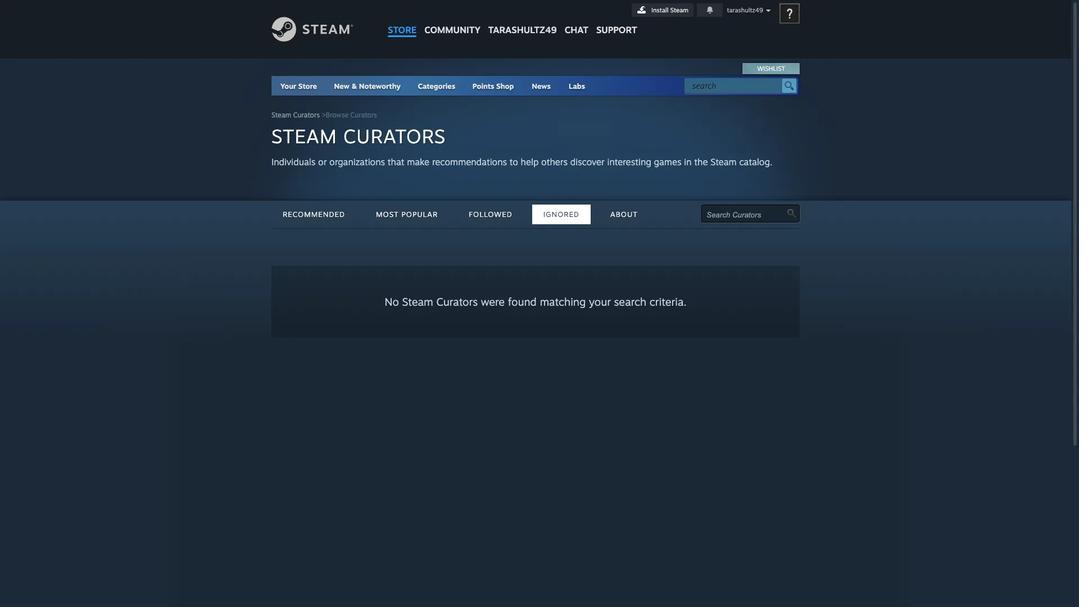 Task type: describe. For each thing, give the bounding box(es) containing it.
tarashultz49 link
[[484, 0, 561, 41]]

organizations
[[329, 156, 385, 168]]

individuals
[[272, 156, 316, 168]]

others
[[541, 156, 568, 168]]

recommended
[[283, 210, 345, 219]]

found
[[508, 295, 537, 309]]

steam curators link
[[272, 111, 320, 119]]

points shop link
[[464, 76, 523, 96]]

community
[[425, 24, 481, 35]]

individuals or organizations that make recommendations to help others discover interesting games in the steam catalog.
[[272, 156, 773, 168]]

most
[[376, 210, 399, 219]]

curators up steam curators
[[351, 111, 377, 119]]

criteria.
[[650, 295, 687, 309]]

steam right the
[[711, 156, 737, 168]]

search
[[614, 295, 647, 309]]

your
[[589, 295, 611, 309]]

recommendations
[[432, 156, 507, 168]]

popular
[[402, 210, 438, 219]]

that
[[388, 156, 404, 168]]

most popular link
[[365, 205, 449, 224]]

points
[[473, 82, 494, 91]]

to
[[510, 156, 518, 168]]

matching
[[540, 295, 586, 309]]

followed
[[469, 210, 513, 219]]

store
[[298, 82, 317, 91]]

steam right install
[[670, 6, 689, 14]]

discover
[[570, 156, 605, 168]]

&
[[352, 82, 357, 91]]

community link
[[421, 0, 484, 41]]

labs link
[[560, 76, 594, 96]]

wishlist
[[757, 65, 785, 73]]

0 horizontal spatial tarashultz49
[[488, 24, 557, 35]]

install steam
[[652, 6, 689, 14]]

new & noteworthy
[[334, 82, 401, 91]]

store link
[[384, 0, 421, 41]]

curators left were
[[436, 295, 478, 309]]

or
[[318, 156, 327, 168]]

steam curators
[[272, 124, 446, 148]]

new & noteworthy link
[[334, 82, 401, 91]]

recommended link
[[272, 205, 356, 224]]

install
[[652, 6, 669, 14]]

games
[[654, 156, 682, 168]]

support
[[596, 24, 637, 35]]



Task type: locate. For each thing, give the bounding box(es) containing it.
new
[[334, 82, 350, 91]]

curators
[[293, 111, 320, 119], [351, 111, 377, 119], [343, 124, 446, 148], [436, 295, 478, 309]]

about
[[610, 210, 638, 219]]

categories link
[[418, 82, 455, 91]]

ignored
[[543, 210, 580, 219]]

labs
[[569, 82, 585, 91]]

interesting
[[607, 156, 651, 168]]

install steam link
[[632, 3, 694, 17]]

ignored link
[[532, 205, 591, 224]]

curators up "that"
[[343, 124, 446, 148]]

steam down "steam curators" link
[[272, 124, 337, 148]]

steam curators > browse curators
[[272, 111, 377, 119]]

steam down your
[[272, 111, 291, 119]]

search text field
[[693, 79, 780, 93]]

make
[[407, 156, 430, 168]]

about link
[[599, 205, 649, 224]]

news link
[[523, 76, 560, 96]]

support link
[[592, 0, 641, 38]]

1 horizontal spatial tarashultz49
[[727, 6, 763, 14]]

no
[[385, 295, 399, 309]]

catalog.
[[739, 156, 773, 168]]

noteworthy
[[359, 82, 401, 91]]

None text field
[[707, 211, 788, 219]]

followed link
[[458, 205, 524, 224]]

steam right no
[[402, 295, 433, 309]]

the
[[694, 156, 708, 168]]

1 vertical spatial tarashultz49
[[488, 24, 557, 35]]

>
[[322, 111, 326, 119]]

were
[[481, 295, 505, 309]]

in
[[684, 156, 692, 168]]

None image field
[[788, 209, 797, 218]]

your
[[281, 82, 296, 91]]

your store link
[[281, 82, 317, 91]]

store
[[388, 24, 417, 35]]

shop
[[496, 82, 514, 91]]

your store
[[281, 82, 317, 91]]

0 vertical spatial tarashultz49
[[727, 6, 763, 14]]

categories
[[418, 82, 455, 91]]

no steam curators were found matching your search criteria.
[[385, 295, 687, 309]]

news
[[532, 82, 551, 91]]

points shop
[[473, 82, 514, 91]]

tarashultz49
[[727, 6, 763, 14], [488, 24, 557, 35]]

most popular
[[376, 210, 438, 219]]

wishlist link
[[743, 63, 799, 74]]

browse
[[326, 111, 349, 119]]

help
[[521, 156, 539, 168]]

steam
[[670, 6, 689, 14], [272, 111, 291, 119], [272, 124, 337, 148], [711, 156, 737, 168], [402, 295, 433, 309]]

chat link
[[561, 0, 592, 38]]

curators left >
[[293, 111, 320, 119]]

chat
[[565, 24, 589, 35]]



Task type: vqa. For each thing, say whether or not it's contained in the screenshot.
Twitter the on
no



